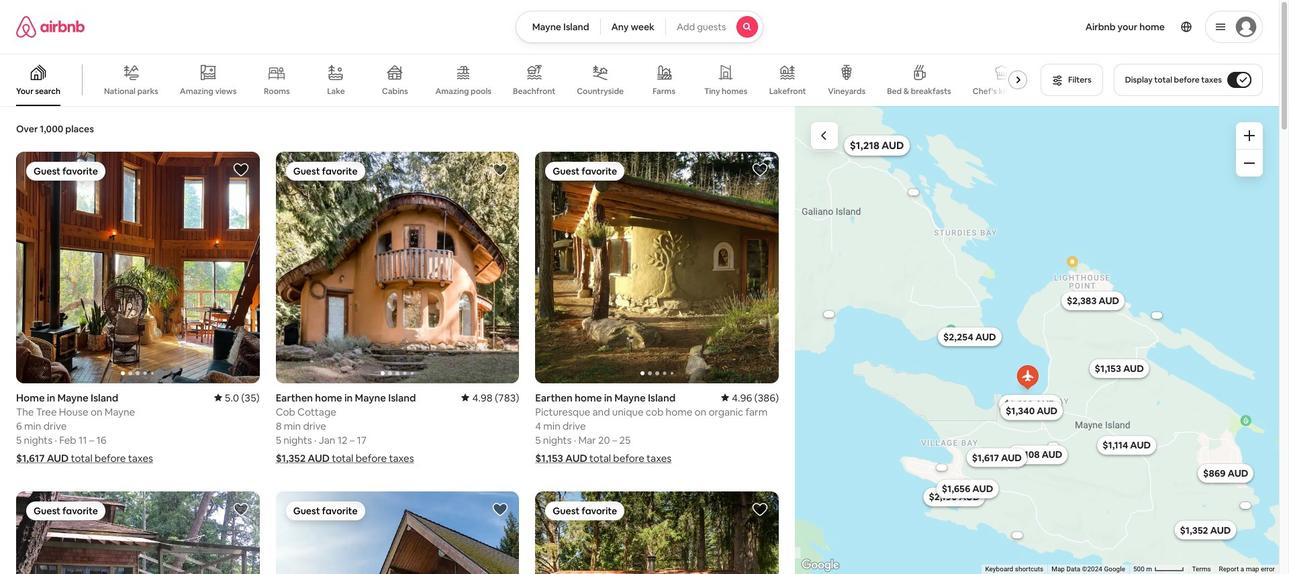 Task type: locate. For each thing, give the bounding box(es) containing it.
1 add to wishlist: earthen home in mayne island image from the left
[[492, 162, 509, 178]]

add to wishlist: cabin in mayne island image
[[752, 501, 768, 517]]

1 horizontal spatial add to wishlist: earthen home in mayne island image
[[752, 162, 768, 178]]

None search field
[[516, 11, 764, 43]]

2 add to wishlist: earthen home in mayne island image from the left
[[752, 162, 768, 178]]

add to wishlist: earthen home in mayne island image
[[492, 162, 509, 178], [752, 162, 768, 178]]

add to wishlist: home in mayne island image
[[233, 162, 249, 178]]

add to wishlist: chalet in galiano island image
[[492, 501, 509, 517]]

add to wishlist: earthen home in mayne island image for 4.98 out of 5 average rating,  783 reviews image
[[492, 162, 509, 178]]

group
[[0, 54, 1033, 106], [16, 152, 260, 383], [276, 152, 519, 383], [535, 152, 779, 383], [16, 491, 260, 574], [276, 491, 519, 574], [535, 491, 779, 574]]

google image
[[798, 557, 843, 574]]

4.96 out of 5 average rating,  386 reviews image
[[721, 391, 779, 404]]

0 horizontal spatial add to wishlist: earthen home in mayne island image
[[492, 162, 509, 178]]

profile element
[[780, 0, 1263, 54]]

5.0 out of 5 average rating,  35 reviews image
[[214, 391, 260, 404]]

add to wishlist: cottage in mayne island image
[[233, 501, 249, 517]]



Task type: vqa. For each thing, say whether or not it's contained in the screenshot.
krone inside the BUTTON
no



Task type: describe. For each thing, give the bounding box(es) containing it.
zoom in image
[[1244, 130, 1255, 141]]

add to wishlist: earthen home in mayne island image for 4.96 out of 5 average rating,  386 reviews image
[[752, 162, 768, 178]]

google map
showing 29 stays. region
[[795, 106, 1279, 574]]

zoom out image
[[1244, 158, 1255, 169]]

4.98 out of 5 average rating,  783 reviews image
[[462, 391, 519, 404]]



